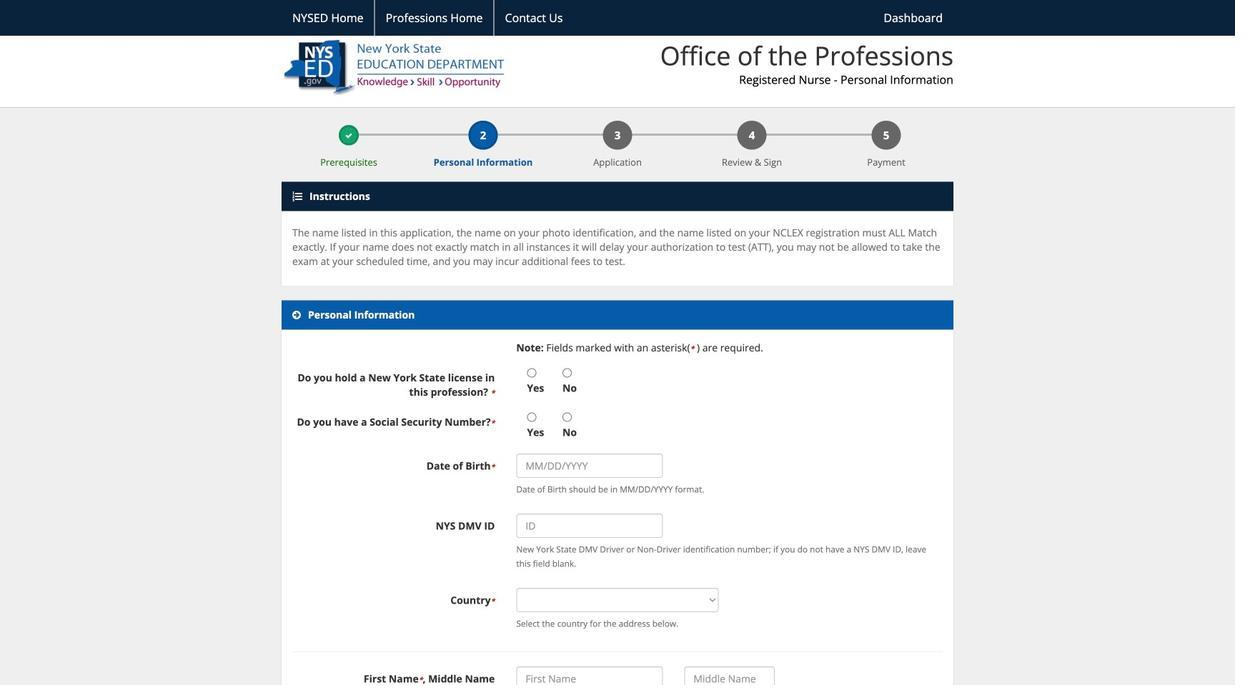 Task type: locate. For each thing, give the bounding box(es) containing it.
Middle Name text field
[[684, 667, 775, 686]]

First Name text field
[[516, 667, 663, 686]]

MM/DD/YYYY text field
[[516, 454, 663, 478]]

ID text field
[[516, 514, 663, 539]]

None radio
[[527, 369, 536, 378], [563, 369, 572, 378], [527, 413, 536, 422], [563, 413, 572, 422], [527, 369, 536, 378], [563, 369, 572, 378], [527, 413, 536, 422], [563, 413, 572, 422]]

arrow circle right image
[[292, 310, 301, 320]]

list ol image
[[292, 192, 302, 202]]



Task type: describe. For each thing, give the bounding box(es) containing it.
check image
[[345, 132, 352, 140]]



